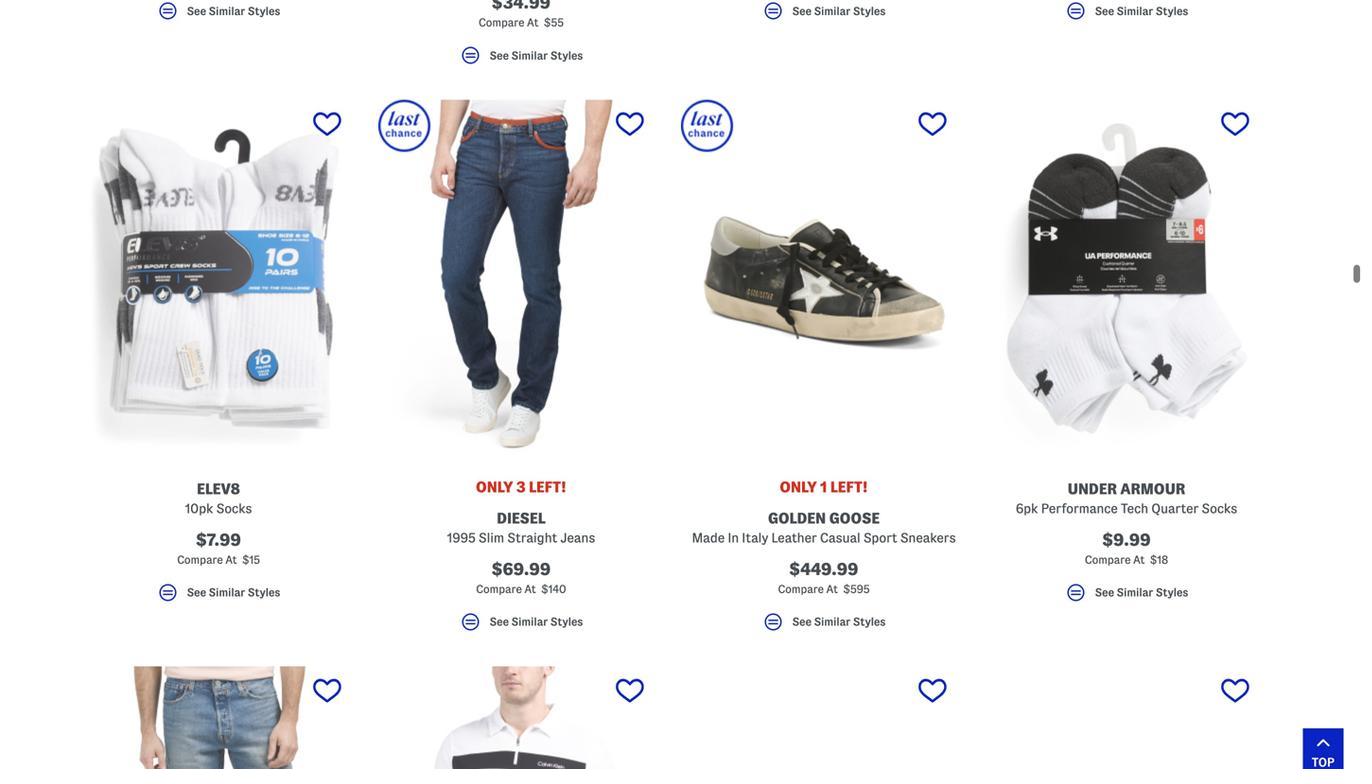 Task type: vqa. For each thing, say whether or not it's contained in the screenshot.
Made In Italy Leather Casual Sport Sneakers image
yes



Task type: locate. For each thing, give the bounding box(es) containing it.
socks inside under armour 6pk performance tech quarter socks
[[1202, 502, 1238, 516]]

see similar styles inside golden goose made in italy leather casual sport sneakers $449.99 compare at              $595 element
[[793, 616, 886, 628]]

left! inside diesel 1995 slim straight jeans $69.99 compare at              $140 element
[[529, 479, 567, 495]]

$69.99
[[492, 560, 551, 579]]

1 horizontal spatial socks
[[1202, 502, 1238, 516]]

compare inside $449.99 compare at              $595
[[778, 583, 824, 595]]

socks right quarter
[[1202, 502, 1238, 516]]

1
[[821, 479, 827, 495]]

compare for $449.99
[[778, 583, 824, 595]]

slim
[[479, 531, 504, 545]]

compare
[[479, 17, 525, 28], [177, 554, 223, 566], [1085, 554, 1131, 566], [476, 583, 522, 595], [778, 583, 824, 595]]

$449.99 compare at              $595
[[778, 560, 870, 595]]

compare inside $7.99 compare at              $15
[[177, 554, 223, 566]]

see
[[187, 5, 206, 17], [793, 5, 812, 17], [1095, 5, 1115, 17], [490, 49, 509, 61], [187, 587, 206, 599], [1095, 587, 1115, 599], [490, 616, 509, 628], [793, 616, 812, 628]]

left! for $449.99
[[831, 479, 868, 495]]

compare down '$69.99' in the bottom of the page
[[476, 583, 522, 595]]

1 only from the left
[[476, 479, 513, 495]]

compare left the $55
[[479, 17, 525, 28]]

10pk socks image
[[76, 100, 361, 458]]

sneakers
[[901, 531, 956, 545]]

left!
[[529, 479, 567, 495], [831, 479, 868, 495]]

only inside diesel 1995 slim straight jeans $69.99 compare at              $140 element
[[476, 479, 513, 495]]

3
[[517, 479, 526, 495]]

$55
[[544, 17, 564, 28]]

$69.99 compare at              $140
[[476, 560, 567, 595]]

diesel 1995 slim straight jeans
[[447, 510, 595, 545]]

styles
[[248, 5, 280, 17], [853, 5, 886, 17], [1156, 5, 1189, 17], [551, 49, 583, 61], [248, 587, 280, 599], [1156, 587, 1189, 599], [551, 616, 583, 628], [853, 616, 886, 628]]

$9.99
[[1103, 531, 1151, 549]]

sport
[[864, 531, 898, 545]]

only
[[476, 479, 513, 495], [780, 479, 817, 495]]

compare down $7.99
[[177, 554, 223, 566]]

$18
[[1150, 554, 1169, 566]]

2 only from the left
[[780, 479, 817, 495]]

under armour 6pk performance tech quarter socks
[[1016, 481, 1238, 516]]

see similar styles inside $34.99 compare at              $55 element
[[490, 49, 583, 61]]

see inside golden goose made in italy leather casual sport sneakers $449.99 compare at              $595 element
[[793, 616, 812, 628]]

under
[[1068, 481, 1118, 497]]

$7.99
[[196, 531, 241, 549]]

left! right 3
[[529, 479, 567, 495]]

goose
[[829, 510, 880, 527]]

only 3 left!
[[476, 479, 567, 495]]

compare down '$449.99'
[[778, 583, 824, 595]]

only left the 1
[[780, 479, 817, 495]]

golden goose made in italy leather casual sport sneakers
[[692, 510, 956, 545]]

see inside elev8 10pk socks $7.99 compare at              $15 element
[[187, 587, 206, 599]]

only inside golden goose made in italy leather casual sport sneakers $449.99 compare at              $595 element
[[780, 479, 817, 495]]

$7.99 compare at              $15
[[177, 531, 260, 566]]

similar inside $34.99 compare at              $55 element
[[512, 49, 548, 61]]

diesel 1995 slim straight jeans $69.99 compare at              $140 element
[[378, 100, 664, 642]]

left! for $69.99
[[529, 479, 567, 495]]

2 socks from the left
[[1202, 502, 1238, 516]]

socks
[[216, 502, 252, 516], [1202, 502, 1238, 516]]

6pk
[[1016, 502, 1039, 516]]

1 horizontal spatial only
[[780, 479, 817, 495]]

1 socks from the left
[[216, 502, 252, 516]]

see similar styles button
[[76, 0, 361, 31], [681, 0, 967, 31], [984, 0, 1270, 31], [378, 44, 664, 75], [76, 581, 361, 613], [984, 581, 1270, 613], [378, 611, 664, 642], [681, 611, 967, 642]]

in
[[728, 531, 739, 545]]

0 horizontal spatial socks
[[216, 502, 252, 516]]

compare for $9.99
[[1085, 554, 1131, 566]]

compare inside $69.99 compare at              $140
[[476, 583, 522, 595]]

0 horizontal spatial only
[[476, 479, 513, 495]]

similar
[[209, 5, 245, 17], [814, 5, 851, 17], [1117, 5, 1154, 17], [512, 49, 548, 61], [209, 587, 245, 599], [1117, 587, 1154, 599], [512, 616, 548, 628], [814, 616, 851, 628]]

see similar styles
[[187, 5, 280, 17], [793, 5, 886, 17], [1095, 5, 1189, 17], [490, 49, 583, 61], [187, 587, 280, 599], [1095, 587, 1189, 599], [490, 616, 583, 628], [793, 616, 886, 628]]

socks down elev8 at the left bottom
[[216, 502, 252, 516]]

compare inside compare at              $55 link
[[479, 17, 525, 28]]

1 horizontal spatial left!
[[831, 479, 868, 495]]

see similar styles inside under armour 6pk performance tech quarter socks $9.99 compare at              $18 element
[[1095, 587, 1189, 599]]

see similar styles inside diesel 1995 slim straight jeans $69.99 compare at              $140 element
[[490, 616, 583, 628]]

10pk
[[185, 502, 213, 516]]

socks inside elev8 10pk socks
[[216, 502, 252, 516]]

left! right the 1
[[831, 479, 868, 495]]

left! inside golden goose made in italy leather casual sport sneakers $449.99 compare at              $595 element
[[831, 479, 868, 495]]

2 left! from the left
[[831, 479, 868, 495]]

1 left! from the left
[[529, 479, 567, 495]]

only left 3
[[476, 479, 513, 495]]

elev8 10pk socks $7.99 compare at              $15 element
[[76, 100, 361, 613]]

armour
[[1121, 481, 1186, 497]]

0 horizontal spatial left!
[[529, 479, 567, 495]]

1995
[[447, 531, 476, 545]]

quarter
[[1152, 502, 1199, 516]]

compare down $9.99
[[1085, 554, 1131, 566]]

compare inside $9.99 compare at              $18
[[1085, 554, 1131, 566]]

1995 slim straight jeans image
[[378, 100, 664, 458]]

tech
[[1121, 502, 1149, 516]]

italy
[[742, 531, 769, 545]]

jeans
[[561, 531, 595, 545]]



Task type: describe. For each thing, give the bounding box(es) containing it.
compare at              $55 link
[[378, 0, 664, 33]]

elev8 10pk socks
[[185, 481, 252, 516]]

under armour 6pk performance tech quarter socks $9.99 compare at              $18 element
[[984, 100, 1270, 613]]

$15
[[242, 554, 260, 566]]

styles inside golden goose made in italy leather casual sport sneakers $449.99 compare at              $595 element
[[853, 616, 886, 628]]

only 1 left!
[[780, 479, 868, 495]]

similar inside golden goose made in italy leather casual sport sneakers $449.99 compare at              $595 element
[[814, 616, 851, 628]]

similar inside under armour 6pk performance tech quarter socks $9.99 compare at              $18 element
[[1117, 587, 1154, 599]]

styles inside $34.99 compare at              $55 element
[[551, 49, 583, 61]]

similar inside diesel 1995 slim straight jeans $69.99 compare at              $140 element
[[512, 616, 548, 628]]

golden goose made in italy leather casual sport sneakers $449.99 compare at              $595 element
[[681, 100, 967, 642]]

$449.99
[[790, 560, 859, 579]]

straight
[[507, 531, 558, 545]]

see inside under armour 6pk performance tech quarter socks $9.99 compare at              $18 element
[[1095, 587, 1115, 599]]

styles inside elev8 10pk socks $7.99 compare at              $15 element
[[248, 587, 280, 599]]

made in italy leather casual sport sneakers image
[[681, 100, 967, 458]]

elev8
[[197, 481, 240, 497]]

styles inside diesel 1995 slim straight jeans $69.99 compare at              $140 element
[[551, 616, 583, 628]]

leather
[[772, 531, 817, 545]]

similar inside elev8 10pk socks $7.99 compare at              $15 element
[[209, 587, 245, 599]]

compare for $7.99
[[177, 554, 223, 566]]

made
[[692, 531, 725, 545]]

$9.99 compare at              $18
[[1085, 531, 1169, 566]]

golden
[[768, 510, 826, 527]]

only for $69.99
[[476, 479, 513, 495]]

$34.99 compare at              $55 element
[[378, 0, 664, 75]]

performance
[[1042, 502, 1118, 516]]

diesel
[[497, 510, 546, 527]]

see similar styles inside elev8 10pk socks $7.99 compare at              $15 element
[[187, 587, 280, 599]]

only for $449.99
[[780, 479, 817, 495]]

$140
[[541, 583, 567, 595]]

see inside diesel 1995 slim straight jeans $69.99 compare at              $140 element
[[490, 616, 509, 628]]

6pk performance tech quarter socks image
[[984, 100, 1270, 458]]

styles inside under armour 6pk performance tech quarter socks $9.99 compare at              $18 element
[[1156, 587, 1189, 599]]

compare for $69.99
[[476, 583, 522, 595]]

casual
[[820, 531, 861, 545]]

see inside $34.99 compare at              $55 element
[[490, 49, 509, 61]]

$595
[[843, 583, 870, 595]]

compare at              $55
[[479, 17, 564, 28]]



